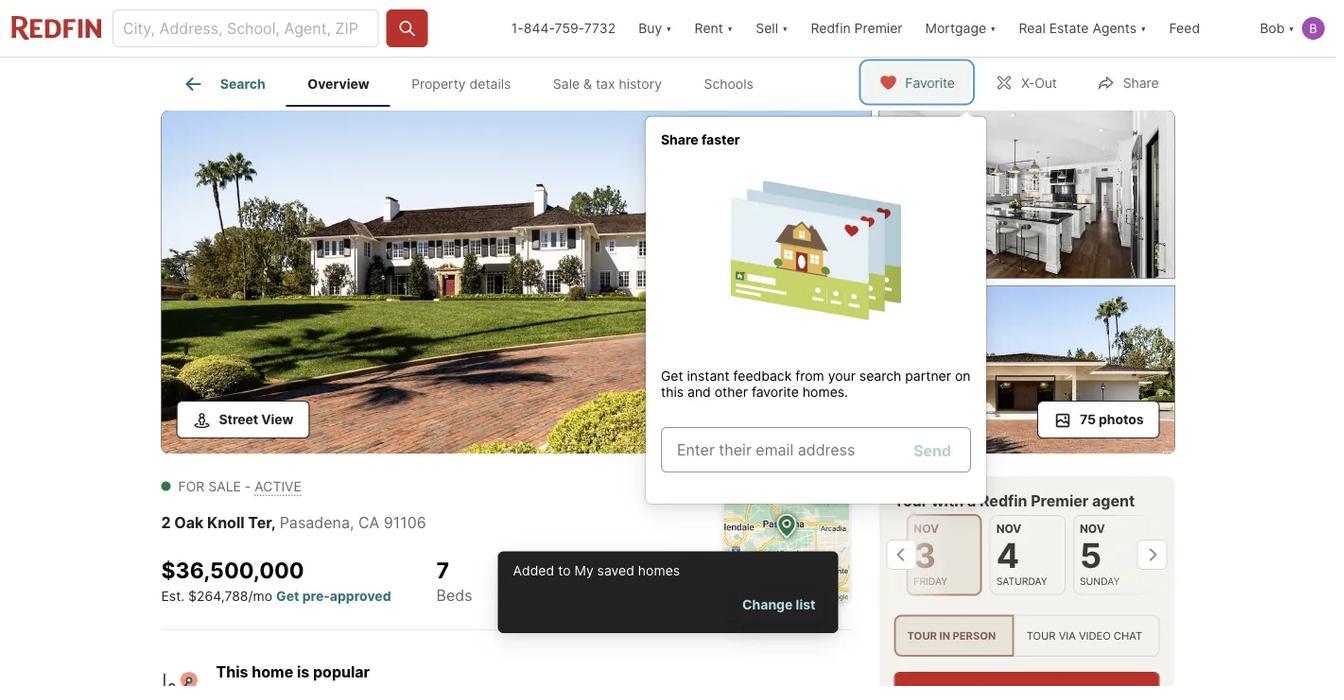 Task type: describe. For each thing, give the bounding box(es) containing it.
4
[[996, 535, 1019, 577]]

5 ▾ from the left
[[1141, 20, 1147, 36]]

1-844-759-7732
[[512, 20, 616, 36]]

approved
[[330, 588, 391, 604]]

15.5
[[518, 557, 563, 584]]

ft
[[631, 586, 646, 605]]

history
[[619, 76, 662, 92]]

15.5 baths
[[518, 557, 563, 605]]

my
[[575, 563, 594, 579]]

real estate agents ▾ button
[[1008, 0, 1158, 57]]

premier inside button
[[855, 20, 903, 36]]

get instant feedback from your search partner on this and other favorite homes.
[[661, 368, 971, 401]]

chat
[[1114, 630, 1143, 643]]

nov 3 friday
[[914, 523, 947, 587]]

popular
[[313, 663, 370, 682]]

x-
[[1021, 75, 1035, 91]]

details
[[470, 76, 511, 92]]

send
[[914, 442, 951, 460]]

▾ for sell ▾
[[782, 20, 788, 36]]

homes
[[638, 563, 680, 579]]

sale & tax history tab
[[532, 61, 683, 107]]

map entry image
[[724, 477, 850, 603]]

759-
[[555, 20, 584, 36]]

is
[[297, 663, 310, 682]]

street view button
[[176, 401, 310, 439]]

agent
[[1093, 492, 1135, 510]]

sell ▾ button
[[756, 0, 788, 57]]

instant
[[687, 368, 730, 384]]

&
[[584, 76, 592, 92]]

for
[[178, 479, 205, 495]]

property details tab
[[391, 61, 532, 107]]

7
[[437, 557, 450, 584]]

favorite
[[906, 75, 955, 91]]

nov for 4
[[996, 523, 1021, 536]]

3
[[914, 535, 936, 577]]

ca
[[358, 514, 380, 532]]

x-out
[[1021, 75, 1057, 91]]

saved
[[597, 563, 635, 579]]

sq
[[608, 586, 627, 605]]

tour for tour with a redfin premier agent
[[894, 492, 928, 510]]

rent ▾
[[695, 20, 733, 36]]

agents
[[1093, 20, 1137, 36]]

redfin inside button
[[811, 20, 851, 36]]

7 beds
[[437, 557, 473, 605]]

schools tab
[[683, 61, 775, 107]]

baths link
[[518, 586, 559, 605]]

added to my saved homes
[[513, 563, 680, 579]]

search link
[[182, 73, 266, 96]]

real estate agents ▾ link
[[1019, 0, 1147, 57]]

from
[[796, 368, 825, 384]]

list
[[796, 597, 816, 613]]

this
[[661, 385, 684, 401]]

sale & tax history
[[553, 76, 662, 92]]

sell ▾ button
[[745, 0, 800, 57]]

tour with a redfin premier agent
[[894, 492, 1135, 510]]

buy ▾ button
[[639, 0, 672, 57]]

previous image
[[887, 540, 917, 571]]

share for share faster
[[661, 132, 699, 148]]

and
[[688, 385, 711, 401]]

mortgage ▾
[[926, 20, 997, 36]]

get pre-approved link
[[276, 588, 391, 604]]

baths
[[518, 586, 559, 605]]

nov for 3
[[914, 523, 939, 536]]

friday
[[914, 576, 947, 587]]

alert containing added to my saved homes
[[498, 552, 839, 634]]

sunday
[[1080, 576, 1120, 587]]

buy ▾
[[639, 20, 672, 36]]

redfin premier button
[[800, 0, 914, 57]]

nov 4 saturday
[[996, 523, 1047, 587]]

via
[[1059, 630, 1076, 643]]

property
[[412, 76, 466, 92]]

$264,788
[[188, 588, 248, 604]]

$36,500,000
[[161, 557, 304, 584]]

▾ for bob ▾
[[1289, 20, 1295, 36]]

beds
[[437, 586, 473, 605]]

91106
[[384, 514, 426, 532]]

$36,500,000 est. $264,788 /mo get pre-approved
[[161, 557, 391, 604]]

mortgage
[[926, 20, 987, 36]]

homes.
[[803, 385, 848, 401]]

home
[[252, 663, 293, 682]]

a
[[968, 492, 976, 510]]

nov for 5
[[1080, 523, 1105, 536]]



Task type: locate. For each thing, give the bounding box(es) containing it.
0 vertical spatial premier
[[855, 20, 903, 36]]

None button
[[906, 515, 982, 596], [990, 516, 1066, 595], [1073, 516, 1149, 595], [906, 515, 982, 596], [990, 516, 1066, 595], [1073, 516, 1149, 595]]

next image
[[1137, 540, 1168, 571]]

0 vertical spatial redfin
[[811, 20, 851, 36]]

▾ right rent
[[727, 20, 733, 36]]

feedback
[[734, 368, 792, 384]]

in
[[940, 630, 951, 643]]

,
[[271, 514, 276, 532], [350, 514, 354, 532]]

tour left with
[[894, 492, 928, 510]]

to
[[558, 563, 571, 579]]

real estate agents ▾
[[1019, 20, 1147, 36]]

premier up favorite button
[[855, 20, 903, 36]]

active
[[255, 479, 302, 495]]

0 vertical spatial get
[[661, 368, 683, 384]]

nov 5 sunday
[[1080, 523, 1120, 587]]

0 horizontal spatial redfin
[[811, 20, 851, 36]]

tab list
[[161, 58, 790, 107]]

0 horizontal spatial get
[[276, 588, 299, 604]]

32,644 sq ft
[[608, 557, 686, 605]]

tab list containing search
[[161, 58, 790, 107]]

sell
[[756, 20, 778, 36]]

▾ right sell
[[782, 20, 788, 36]]

4 ▾ from the left
[[990, 20, 997, 36]]

▾ right bob
[[1289, 20, 1295, 36]]

view
[[261, 411, 293, 428]]

rent ▾ button
[[684, 0, 745, 57]]

mortgage ▾ button
[[914, 0, 1008, 57]]

get right the /mo
[[276, 588, 299, 604]]

share down agents
[[1124, 75, 1159, 91]]

1 horizontal spatial ,
[[350, 514, 354, 532]]

▾ for mortgage ▾
[[990, 20, 997, 36]]

1-844-759-7732 link
[[512, 20, 616, 36]]

get inside $36,500,000 est. $264,788 /mo get pre-approved
[[276, 588, 299, 604]]

send button
[[905, 431, 960, 469]]

redfin right sell ▾ dropdown button
[[811, 20, 851, 36]]

buy
[[639, 20, 662, 36]]

share button
[[1081, 63, 1175, 102]]

with
[[932, 492, 964, 510]]

alert
[[498, 552, 839, 634]]

Enter their email address text field
[[677, 439, 900, 462]]

sale
[[553, 76, 580, 92]]

, left ca
[[350, 514, 354, 532]]

pasadena
[[280, 514, 350, 532]]

overview tab
[[287, 61, 391, 107]]

1 vertical spatial get
[[276, 588, 299, 604]]

out
[[1035, 75, 1057, 91]]

share left faster
[[661, 132, 699, 148]]

1 horizontal spatial nov
[[996, 523, 1021, 536]]

on
[[955, 368, 971, 384]]

get
[[661, 368, 683, 384], [276, 588, 299, 604]]

nov inside nov 3 friday
[[914, 523, 939, 536]]

nov
[[914, 523, 939, 536], [996, 523, 1021, 536], [1080, 523, 1105, 536]]

feed
[[1170, 20, 1200, 36]]

6 ▾ from the left
[[1289, 20, 1295, 36]]

7732
[[584, 20, 616, 36]]

video
[[1079, 630, 1111, 643]]

▾ for rent ▾
[[727, 20, 733, 36]]

1 , from the left
[[271, 514, 276, 532]]

32,644
[[608, 557, 686, 584]]

bob
[[1260, 20, 1285, 36]]

ter
[[248, 514, 271, 532]]

1-
[[512, 20, 524, 36]]

user photo image
[[1303, 17, 1325, 40]]

▾ right mortgage
[[990, 20, 997, 36]]

saturday
[[996, 576, 1047, 587]]

, down active link
[[271, 514, 276, 532]]

redfin
[[811, 20, 851, 36], [980, 492, 1028, 510]]

premier
[[855, 20, 903, 36], [1031, 492, 1089, 510]]

1 horizontal spatial share
[[1124, 75, 1159, 91]]

est.
[[161, 588, 185, 604]]

nov inside the nov 5 sunday
[[1080, 523, 1105, 536]]

get up the this
[[661, 368, 683, 384]]

2 ▾ from the left
[[727, 20, 733, 36]]

rent ▾ button
[[695, 0, 733, 57]]

1 horizontal spatial get
[[661, 368, 683, 384]]

x-out button
[[979, 63, 1073, 102]]

share inside button
[[1124, 75, 1159, 91]]

mortgage ▾ button
[[926, 0, 997, 57]]

0 horizontal spatial share
[[661, 132, 699, 148]]

0 horizontal spatial nov
[[914, 523, 939, 536]]

75 photos
[[1080, 411, 1144, 428]]

share for share
[[1124, 75, 1159, 91]]

street
[[219, 411, 258, 428]]

tour in person
[[908, 630, 996, 643]]

change
[[743, 597, 793, 613]]

this
[[216, 663, 248, 682]]

1 horizontal spatial premier
[[1031, 492, 1089, 510]]

nov down agent
[[1080, 523, 1105, 536]]

2 oak knoll ter , pasadena , ca 91106
[[161, 514, 426, 532]]

this home is popular
[[216, 663, 370, 682]]

partner
[[905, 368, 952, 384]]

other
[[715, 385, 748, 401]]

knoll
[[207, 514, 245, 532]]

1 vertical spatial share
[[661, 132, 699, 148]]

2 nov from the left
[[996, 523, 1021, 536]]

nov inside nov 4 saturday
[[996, 523, 1021, 536]]

0 vertical spatial share
[[1124, 75, 1159, 91]]

1 vertical spatial redfin
[[980, 492, 1028, 510]]

1 ▾ from the left
[[666, 20, 672, 36]]

City, Address, School, Agent, ZIP search field
[[113, 9, 379, 47]]

tax
[[596, 76, 615, 92]]

2 oak knoll ter, pasadena, ca 91106 image
[[161, 111, 872, 454], [879, 111, 1175, 279], [879, 286, 1175, 454]]

2 horizontal spatial nov
[[1080, 523, 1105, 536]]

▾ right "buy"
[[666, 20, 672, 36]]

property details
[[412, 76, 511, 92]]

tour left "in"
[[908, 630, 937, 643]]

▾
[[666, 20, 672, 36], [727, 20, 733, 36], [782, 20, 788, 36], [990, 20, 997, 36], [1141, 20, 1147, 36], [1289, 20, 1295, 36]]

844-
[[524, 20, 555, 36]]

list box
[[894, 615, 1160, 658]]

3 nov from the left
[[1080, 523, 1105, 536]]

tour left via
[[1027, 630, 1056, 643]]

▾ right agents
[[1141, 20, 1147, 36]]

sell ▾
[[756, 20, 788, 36]]

faster
[[702, 132, 740, 148]]

search
[[220, 76, 266, 92]]

list box containing tour in person
[[894, 615, 1160, 658]]

premier left agent
[[1031, 492, 1089, 510]]

2
[[161, 514, 171, 532]]

real
[[1019, 20, 1046, 36]]

tour via video chat
[[1027, 630, 1143, 643]]

for sale - active
[[178, 479, 302, 495]]

0 horizontal spatial ,
[[271, 514, 276, 532]]

1 vertical spatial premier
[[1031, 492, 1089, 510]]

submit search image
[[398, 19, 417, 38]]

street view
[[219, 411, 293, 428]]

▾ for buy ▾
[[666, 20, 672, 36]]

buy ▾ button
[[627, 0, 684, 57]]

nov up previous image
[[914, 523, 939, 536]]

nov down tour with a redfin premier agent
[[996, 523, 1021, 536]]

redfin premier
[[811, 20, 903, 36]]

pre-
[[302, 588, 330, 604]]

your
[[828, 368, 856, 384]]

favorite
[[752, 385, 799, 401]]

get inside "get instant feedback from your search partner on this and other favorite homes."
[[661, 368, 683, 384]]

1 horizontal spatial redfin
[[980, 492, 1028, 510]]

change list button
[[735, 587, 823, 622]]

rent
[[695, 20, 724, 36]]

1 nov from the left
[[914, 523, 939, 536]]

search
[[860, 368, 902, 384]]

2 , from the left
[[350, 514, 354, 532]]

5
[[1080, 535, 1102, 577]]

overview
[[308, 76, 370, 92]]

3 ▾ from the left
[[782, 20, 788, 36]]

tour for tour via video chat
[[1027, 630, 1056, 643]]

tour for tour in person
[[908, 630, 937, 643]]

redfin right a
[[980, 492, 1028, 510]]

bob ▾
[[1260, 20, 1295, 36]]

0 horizontal spatial premier
[[855, 20, 903, 36]]



Task type: vqa. For each thing, say whether or not it's contained in the screenshot.
3rd Nov from the right
yes



